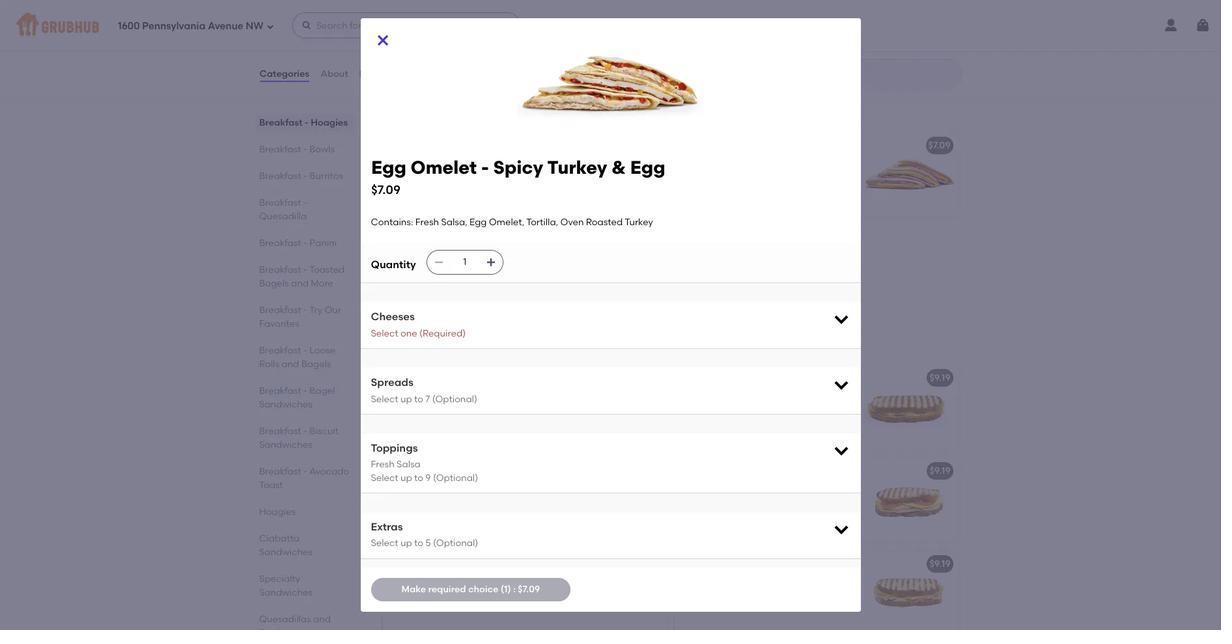 Task type: vqa. For each thing, say whether or not it's contained in the screenshot.
refund the "get"
no



Task type: describe. For each thing, give the bounding box(es) containing it.
ham
[[451, 465, 473, 476]]

- inside 'tab'
[[303, 238, 307, 249]]

tortilla, inside the contains: fresh salsa, egg omelet, tortilla, oven roasted turkey
[[391, 265, 422, 276]]

spicy for egg omelet - spicy turkey & egg $7.09
[[493, 156, 543, 178]]

cheeses
[[371, 311, 415, 323]]

(optional) for extras
[[433, 538, 478, 549]]

our
[[324, 305, 341, 316]]

pennsylvania
[[142, 20, 206, 32]]

tortilla
[[428, 32, 458, 43]]

- inside egg omelet - spicy turkey & egg $7.09
[[481, 156, 489, 178]]

bagels inside breakfast - loose rolls and bagels
[[301, 359, 331, 370]]

meat, for egg omelet - oven roasted turkey
[[496, 577, 521, 588]]

1600 pennsylvania avenue nw
[[118, 20, 264, 32]]

bacon,
[[429, 404, 459, 415]]

$5.99
[[636, 0, 659, 11]]

breakfast for breakfast - bagel sandwiches tab
[[259, 386, 301, 397]]

meat, for egg omelet - ham
[[496, 484, 521, 495]]

spicy for egg omelet - spicy turkey & egg
[[451, 233, 476, 244]]

contains: panini bread, egg omelet
[[682, 391, 840, 402]]

nw
[[246, 20, 264, 32]]

0 vertical spatial contains: fresh salsa, egg omelet, tortilla, oven roasted turkey
[[371, 217, 653, 228]]

- inside breakfast - quesadilla
[[303, 197, 307, 208]]

breakfast down cheeses
[[381, 335, 449, 351]]

quesadillas and burritos
[[259, 614, 331, 631]]

sandwiches inside breakfast - bagel sandwiches
[[259, 399, 312, 410]]

up inside toppings fresh salsa select up to 9 (optional)
[[401, 473, 412, 484]]

breakfast - bowls
[[259, 144, 335, 155]]

$7.09 button
[[675, 131, 959, 216]]

contains: garlic aioli, plain cream cheese, spinach, tomato, egg omelet, tortilla, oven roasted turkey
[[391, 158, 555, 196]]

bacon
[[543, 372, 572, 383]]

categories button
[[259, 51, 310, 98]]

select for spreads
[[371, 394, 398, 405]]

about button
[[320, 51, 349, 98]]

- inside 'breakfast - toasted bagels and more'
[[303, 264, 307, 276]]

egg omelet - sausage patty image
[[861, 550, 959, 631]]

contains: inside contains: cheddar, fresh salsa, egg omelet, tortilla burrito
[[391, 19, 433, 30]]

and for bagels
[[281, 359, 299, 370]]

1 horizontal spatial breakfast - panini
[[381, 335, 504, 351]]

one
[[401, 328, 417, 339]]

breakfast - toasted bagels and more
[[259, 264, 344, 289]]

about
[[321, 68, 348, 79]]

spreads
[[371, 376, 414, 389]]

salsa, inside contains: cheddar, fresh salsa, egg omelet, tortilla burrito
[[504, 19, 531, 30]]

breakfast - bowls tab
[[259, 143, 350, 156]]

breakfast - burritos tab
[[259, 169, 350, 183]]

egg omelet - oven roasted turkey
[[391, 559, 545, 570]]

breakfast - panini inside 'tab'
[[259, 238, 337, 249]]

(required)
[[419, 328, 466, 339]]

bagel
[[309, 386, 335, 397]]

burritos for quesadillas and burritos
[[259, 628, 293, 631]]

panini inside contains: panini bread, applewood smoked bacon, egg omelet
[[435, 391, 462, 402]]

breakfast - panini tab
[[259, 236, 350, 250]]

select for extras
[[371, 538, 398, 549]]

ciabatta sandwiches tab
[[259, 532, 350, 560]]

burrito
[[460, 32, 489, 43]]

contains: inside contains: garlic aioli, plain cream cheese, spinach, tomato, egg omelet, tortilla, oven roasted turkey
[[391, 158, 433, 169]]

breakfast for breakfast - hoagies tab at the top left
[[259, 117, 302, 128]]

egg inside contains: cheddar, fresh salsa, egg omelet, tortilla burrito
[[533, 19, 550, 30]]

specialty sandwiches tab
[[259, 573, 350, 600]]

reviews
[[359, 68, 396, 79]]

cream
[[511, 158, 542, 169]]

egg omelet - sausage patty
[[682, 559, 808, 570]]

salsa, inside the contains: fresh salsa, egg omelet, tortilla, oven roasted turkey
[[461, 251, 487, 262]]

breakfast - hoagies
[[259, 117, 348, 128]]

- inside 'breakfast - avocado toast'
[[303, 466, 307, 477]]

- inside breakfast - try our favorites
[[303, 305, 307, 316]]

(optional) for spreads
[[432, 394, 477, 405]]

$7.09 inside egg omelet - spicy turkey & egg $7.09
[[371, 182, 400, 197]]

breakfast - try our favorites tab
[[259, 304, 350, 331]]

1 vertical spatial contains: fresh salsa, egg omelet, tortilla, oven roasted turkey
[[391, 251, 544, 276]]

& for egg omelet - spicy turkey & egg $7.09
[[611, 156, 626, 178]]

ciabatta
[[259, 533, 299, 545]]

breakfast - avocado toast
[[259, 466, 349, 491]]

breakfast for breakfast - avocado toast tab
[[259, 466, 301, 477]]

quesadillas
[[259, 614, 311, 625]]

categories
[[260, 68, 310, 79]]

required
[[428, 584, 466, 595]]

aioli,
[[464, 158, 485, 169]]

- inside breakfast - biscuit sandwiches
[[303, 426, 307, 437]]

$7.09 inside "button"
[[929, 140, 951, 151]]

more
[[311, 278, 333, 289]]

biscuit
[[309, 426, 338, 437]]

$9.19 for egg omelet - oven roasted turkey
[[930, 559, 951, 570]]

plain
[[487, 158, 509, 169]]

tomato,
[[469, 171, 506, 182]]

toppings
[[371, 442, 418, 455]]

egg omelet - spicy turkey & egg $7.09
[[371, 156, 665, 197]]

egg omelet - ham
[[391, 465, 473, 476]]

ciabatta sandwiches
[[259, 533, 312, 558]]

rolls
[[259, 359, 279, 370]]

breakfast for breakfast - burritos tab
[[259, 171, 301, 182]]

1600
[[118, 20, 140, 32]]

egg omelet - spicy turkey & egg
[[391, 233, 536, 244]]

egg omelet - egg
[[391, 0, 469, 11]]

spinach,
[[429, 171, 467, 182]]

breakfast for breakfast - try our favorites tab
[[259, 305, 301, 316]]

toppings fresh salsa select up to 9 (optional)
[[371, 442, 478, 484]]

contains: cheddar, fresh salsa, egg omelet, tortilla burrito
[[391, 19, 550, 43]]

bread, for applewood
[[464, 391, 493, 402]]

panini inside 'tab'
[[309, 238, 337, 249]]

omelet, inside the contains: fresh salsa, egg omelet, tortilla, oven roasted turkey
[[509, 251, 544, 262]]

9
[[426, 473, 431, 484]]

select for cheeses
[[371, 328, 398, 339]]

$9.19 for egg omelet - applewood smoked bacon
[[930, 372, 951, 383]]

garlic
[[435, 158, 462, 169]]

breakfast - quesadilla tab
[[259, 196, 350, 223]]

cheeses select one (required)
[[371, 311, 466, 339]]

4 sandwiches from the top
[[259, 588, 312, 599]]

Input item quantity number field
[[451, 251, 479, 274]]

breakfast - try our favorites
[[259, 305, 341, 330]]

breakfast - avocado toast tab
[[259, 465, 350, 492]]

bagels inside 'breakfast - toasted bagels and more'
[[259, 278, 289, 289]]

omelet inside egg omelet - spicy turkey & egg $7.09
[[410, 156, 477, 178]]

1 vertical spatial tortilla,
[[526, 217, 558, 228]]

contains: inside the contains: fresh salsa, egg omelet, tortilla, oven roasted turkey
[[391, 251, 433, 262]]

egg omelet - spicy turkey & egg image
[[569, 224, 667, 309]]

hoagies inside breakfast - hoagies tab
[[310, 117, 348, 128]]

extras select up to 5 (optional)
[[371, 521, 478, 549]]

choice
[[468, 584, 499, 595]]

tortilla, inside contains: garlic aioli, plain cream cheese, spinach, tomato, egg omelet, tortilla, oven roasted turkey
[[428, 185, 460, 196]]

make
[[402, 584, 426, 595]]

contains: panini bread, meat, egg omelet for egg omelet - oven roasted turkey
[[391, 577, 540, 601]]

(1)
[[501, 584, 511, 595]]

turkey inside egg omelet - spicy turkey & egg $7.09
[[547, 156, 607, 178]]

3 sandwiches from the top
[[259, 547, 312, 558]]

quesadillas and burritos tab
[[259, 613, 350, 631]]



Task type: locate. For each thing, give the bounding box(es) containing it.
tortilla,
[[428, 185, 460, 196], [526, 217, 558, 228], [391, 265, 422, 276]]

1 vertical spatial breakfast - panini
[[381, 335, 504, 351]]

1 horizontal spatial spicy
[[493, 156, 543, 178]]

omelet,
[[391, 32, 426, 43], [391, 185, 426, 196], [489, 217, 524, 228], [509, 251, 544, 262]]

bread,
[[464, 391, 493, 402], [756, 391, 785, 402], [464, 484, 493, 495], [756, 484, 785, 495], [464, 577, 493, 588]]

0 vertical spatial breakfast - panini
[[259, 238, 337, 249]]

(optional) right 7
[[432, 394, 477, 405]]

hoagies
[[310, 117, 348, 128], [259, 507, 295, 518]]

contains: panini bread, meat, egg omelet
[[391, 484, 540, 508], [682, 484, 832, 508], [391, 577, 540, 601]]

avocado
[[309, 466, 349, 477]]

up inside 'spreads select up to 7 (optional)'
[[401, 394, 412, 405]]

up inside "extras select up to 5 (optional)"
[[401, 538, 412, 549]]

contains:
[[391, 19, 433, 30], [391, 158, 433, 169], [371, 217, 413, 228], [391, 251, 433, 262], [391, 391, 433, 402], [682, 391, 725, 402], [391, 484, 433, 495], [682, 484, 725, 495], [391, 577, 433, 588]]

1 vertical spatial salsa,
[[441, 217, 468, 228]]

0 vertical spatial and
[[291, 278, 308, 289]]

breakfast - biscuit sandwiches
[[259, 426, 338, 451]]

contains: panini bread, meat, egg omelet for egg omelet - ham
[[391, 484, 540, 508]]

select down cheeses
[[371, 328, 398, 339]]

0 horizontal spatial smoked
[[391, 404, 426, 415]]

3 select from the top
[[371, 473, 398, 484]]

burritos for breakfast - burritos
[[309, 171, 343, 182]]

breakfast - loose rolls and bagels
[[259, 345, 335, 370]]

smoked down spreads
[[391, 404, 426, 415]]

0 horizontal spatial bagels
[[259, 278, 289, 289]]

0 vertical spatial up
[[401, 394, 412, 405]]

1 to from the top
[[414, 394, 423, 405]]

contains: fresh salsa, egg omelet, tortilla, oven roasted turkey down egg omelet - spicy turkey & egg $7.09
[[371, 217, 653, 228]]

1 vertical spatial and
[[281, 359, 299, 370]]

breakfast up toast
[[259, 466, 301, 477]]

contains: panini bread, applewood smoked bacon, egg omelet
[[391, 391, 546, 415]]

0 horizontal spatial spicy
[[451, 233, 476, 244]]

(optional) inside "extras select up to 5 (optional)"
[[433, 538, 478, 549]]

1 vertical spatial &
[[509, 233, 516, 244]]

(optional)
[[432, 394, 477, 405], [433, 473, 478, 484], [433, 538, 478, 549]]

svg image for cheeses
[[832, 310, 850, 328]]

3 svg image from the top
[[832, 520, 850, 539]]

spicy inside egg omelet - spicy turkey & egg $7.09
[[493, 156, 543, 178]]

0 horizontal spatial egg omelet - egg image
[[569, 0, 667, 77]]

2 horizontal spatial tortilla,
[[526, 217, 558, 228]]

1 vertical spatial breakfast - quesadilla
[[259, 197, 307, 222]]

bread, inside contains: panini bread, applewood smoked bacon, egg omelet
[[464, 391, 493, 402]]

- inside breakfast - bagel sandwiches
[[303, 386, 307, 397]]

breakfast inside breakfast - try our favorites
[[259, 305, 301, 316]]

breakfast for breakfast - biscuit sandwiches tab
[[259, 426, 301, 437]]

favorites
[[259, 319, 299, 330]]

salsa, up egg omelet - spicy turkey & egg
[[441, 217, 468, 228]]

omelet
[[410, 0, 443, 11], [410, 156, 477, 178], [410, 233, 443, 244], [410, 372, 443, 383], [807, 391, 840, 402], [481, 404, 514, 415], [410, 465, 443, 476], [391, 497, 424, 508], [682, 497, 715, 508], [410, 559, 443, 570], [702, 559, 735, 570], [391, 590, 424, 601]]

breakfast inside 'breakfast - avocado toast'
[[259, 466, 301, 477]]

turkey
[[547, 156, 607, 178], [526, 185, 555, 196], [625, 217, 653, 228], [478, 233, 507, 244], [489, 265, 517, 276], [516, 559, 545, 570]]

1 vertical spatial hoagies
[[259, 507, 295, 518]]

applewood up contains: panini bread, applewood smoked bacon, egg omelet
[[451, 372, 503, 383]]

svg image for extras
[[832, 520, 850, 539]]

omelet, right input item quantity number field
[[509, 251, 544, 262]]

sandwiches up breakfast - biscuit sandwiches
[[259, 399, 312, 410]]

0 vertical spatial smoked
[[505, 372, 541, 383]]

2 vertical spatial tortilla,
[[391, 265, 422, 276]]

0 vertical spatial breakfast - quesadilla
[[381, 102, 535, 118]]

roasted up "(1)"
[[477, 559, 514, 570]]

breakfast for 'breakfast - panini' 'tab'
[[259, 238, 301, 249]]

breakfast inside breakfast - biscuit sandwiches
[[259, 426, 301, 437]]

egg omelet - oven roasted turkey image
[[569, 550, 667, 631]]

up
[[401, 394, 412, 405], [401, 473, 412, 484], [401, 538, 412, 549]]

2 select from the top
[[371, 394, 398, 405]]

0 vertical spatial tortilla,
[[428, 185, 460, 196]]

breakfast inside breakfast - loose rolls and bagels
[[259, 345, 301, 356]]

select inside toppings fresh salsa select up to 9 (optional)
[[371, 473, 398, 484]]

and right quesadillas
[[313, 614, 331, 625]]

1 horizontal spatial hoagies
[[310, 117, 348, 128]]

contains: fresh salsa, egg omelet, tortilla, oven roasted turkey
[[371, 217, 653, 228], [391, 251, 544, 276]]

0 vertical spatial to
[[414, 394, 423, 405]]

breakfast - quesadilla up garlic
[[381, 102, 535, 118]]

extras
[[371, 521, 403, 533]]

fresh inside contains: cheddar, fresh salsa, egg omelet, tortilla burrito
[[479, 19, 502, 30]]

svg image
[[1195, 18, 1211, 33], [301, 20, 312, 31], [266, 22, 274, 30], [375, 33, 391, 48], [434, 257, 444, 268], [486, 257, 496, 268], [832, 376, 850, 394]]

sandwiches down ciabatta at the left of the page
[[259, 547, 312, 558]]

breakfast - toasted bagels and more tab
[[259, 263, 350, 291]]

avenue
[[208, 20, 243, 32]]

1 vertical spatial spicy
[[451, 233, 476, 244]]

1 vertical spatial (optional)
[[433, 473, 478, 484]]

1 vertical spatial smoked
[[391, 404, 426, 415]]

up for extras
[[401, 538, 412, 549]]

contains: inside contains: panini bread, applewood smoked bacon, egg omelet
[[391, 391, 433, 402]]

fresh up burrito
[[479, 19, 502, 30]]

oven inside contains: garlic aioli, plain cream cheese, spinach, tomato, egg omelet, tortilla, oven roasted turkey
[[462, 185, 485, 196]]

-
[[445, 0, 449, 11], [452, 102, 458, 118], [304, 117, 308, 128], [303, 144, 307, 155], [481, 156, 489, 178], [303, 171, 307, 182], [303, 197, 307, 208], [445, 233, 449, 244], [303, 238, 307, 249], [303, 264, 307, 276], [303, 305, 307, 316], [452, 335, 458, 351], [303, 345, 307, 356], [445, 372, 449, 383], [303, 386, 307, 397], [303, 426, 307, 437], [445, 465, 449, 476], [303, 466, 307, 477], [445, 559, 449, 570], [737, 559, 741, 570]]

0 vertical spatial &
[[611, 156, 626, 178]]

and inside quesadillas and burritos
[[313, 614, 331, 625]]

breakfast
[[381, 102, 449, 118], [259, 117, 302, 128], [259, 144, 301, 155], [259, 171, 301, 182], [259, 197, 301, 208], [259, 238, 301, 249], [259, 264, 301, 276], [259, 305, 301, 316], [381, 335, 449, 351], [259, 345, 301, 356], [259, 386, 301, 397], [259, 426, 301, 437], [259, 466, 301, 477]]

breakfast inside 'breakfast - panini' 'tab'
[[259, 238, 301, 249]]

5
[[426, 538, 431, 549]]

bagels up "favorites"
[[259, 278, 289, 289]]

breakfast for breakfast - toasted bagels and more tab
[[259, 264, 301, 276]]

breakfast - quesadilla inside tab
[[259, 197, 307, 222]]

quantity
[[371, 258, 416, 271]]

sandwiches up 'breakfast - avocado toast'
[[259, 440, 312, 451]]

smoked inside contains: panini bread, applewood smoked bacon, egg omelet
[[391, 404, 426, 415]]

burritos
[[309, 171, 343, 182], [259, 628, 293, 631]]

roasted down egg omelet - garlic smoked turkey & egg image
[[586, 217, 623, 228]]

loose
[[309, 345, 335, 356]]

cheese,
[[391, 171, 426, 182]]

select down salsa
[[371, 473, 398, 484]]

egg inside the contains: fresh salsa, egg omelet, tortilla, oven roasted turkey
[[489, 251, 506, 262]]

bowls
[[309, 144, 335, 155]]

0 horizontal spatial quesadilla
[[259, 211, 306, 222]]

breakfast inside breakfast - burritos tab
[[259, 171, 301, 182]]

smoked
[[505, 372, 541, 383], [391, 404, 426, 415]]

2 sandwiches from the top
[[259, 440, 312, 451]]

breakfast up 'breakfast - toasted bagels and more'
[[259, 238, 301, 249]]

to left 9
[[414, 473, 423, 484]]

1 vertical spatial to
[[414, 473, 423, 484]]

fresh
[[479, 19, 502, 30], [415, 217, 439, 228], [435, 251, 459, 262], [371, 459, 395, 471]]

turkey inside contains: garlic aioli, plain cream cheese, spinach, tomato, egg omelet, tortilla, oven roasted turkey
[[526, 185, 555, 196]]

bagels down the loose
[[301, 359, 331, 370]]

salsa, right cheddar,
[[504, 19, 531, 30]]

0 vertical spatial (optional)
[[432, 394, 477, 405]]

breakfast - panini up 'spreads select up to 7 (optional)'
[[381, 335, 504, 351]]

2 vertical spatial (optional)
[[433, 538, 478, 549]]

select inside cheeses select one (required)
[[371, 328, 398, 339]]

up for spreads
[[401, 394, 412, 405]]

toasted
[[309, 264, 344, 276]]

fresh up egg omelet - spicy turkey & egg
[[415, 217, 439, 228]]

bread, for ham
[[464, 484, 493, 495]]

smoked left bacon
[[505, 372, 541, 383]]

and inside breakfast - loose rolls and bagels
[[281, 359, 299, 370]]

applewood for -
[[451, 372, 503, 383]]

$9.19
[[930, 372, 951, 383], [930, 465, 951, 476], [638, 559, 659, 570], [930, 559, 951, 570]]

egg omelet - ham image
[[569, 457, 667, 542]]

bread, for oven
[[464, 577, 493, 588]]

breakfast inside breakfast - quesadilla
[[259, 197, 301, 208]]

1 horizontal spatial &
[[611, 156, 626, 178]]

1 up from the top
[[401, 394, 412, 405]]

fresh down egg omelet - spicy turkey & egg
[[435, 251, 459, 262]]

fresh down "toppings"
[[371, 459, 395, 471]]

specialty
[[259, 574, 300, 585]]

quesadilla up 'breakfast - panini' 'tab'
[[259, 211, 306, 222]]

breakfast down rolls
[[259, 386, 301, 397]]

1 vertical spatial burritos
[[259, 628, 293, 631]]

0 horizontal spatial hoagies
[[259, 507, 295, 518]]

0 horizontal spatial tortilla,
[[391, 265, 422, 276]]

breakfast - burritos
[[259, 171, 343, 182]]

egg omelet - egg image for $9.19
[[861, 364, 959, 448]]

2 svg image from the top
[[832, 442, 850, 460]]

to for spreads
[[414, 394, 423, 405]]

sandwiches inside breakfast - biscuit sandwiches
[[259, 440, 312, 451]]

7
[[426, 394, 430, 405]]

oven inside the contains: fresh salsa, egg omelet, tortilla, oven roasted turkey
[[425, 265, 448, 276]]

2 vertical spatial salsa,
[[461, 251, 487, 262]]

and
[[291, 278, 308, 289], [281, 359, 299, 370], [313, 614, 331, 625]]

& inside egg omelet - spicy turkey & egg $7.09
[[611, 156, 626, 178]]

breakfast up rolls
[[259, 345, 301, 356]]

(optional) right 9
[[433, 473, 478, 484]]

up left 7
[[401, 394, 412, 405]]

hoagies up bowls
[[310, 117, 348, 128]]

select down spreads
[[371, 394, 398, 405]]

omelet, down cheese,
[[391, 185, 426, 196]]

breakfast down breakfast - burritos
[[259, 197, 301, 208]]

fresh inside the contains: fresh salsa, egg omelet, tortilla, oven roasted turkey
[[435, 251, 459, 262]]

0 vertical spatial burritos
[[309, 171, 343, 182]]

0 vertical spatial hoagies
[[310, 117, 348, 128]]

$7.09
[[929, 140, 951, 151], [371, 182, 400, 197], [637, 233, 659, 244], [518, 584, 540, 595]]

breakfast - bagel sandwiches tab
[[259, 384, 350, 412]]

sandwiches
[[259, 399, 312, 410], [259, 440, 312, 451], [259, 547, 312, 558], [259, 588, 312, 599]]

0 vertical spatial bagels
[[259, 278, 289, 289]]

breakfast - loose rolls and bagels tab
[[259, 344, 350, 371]]

1 vertical spatial up
[[401, 473, 412, 484]]

:
[[513, 584, 516, 595]]

sausage
[[743, 559, 782, 570]]

omelet, left tortilla
[[391, 32, 426, 43]]

select
[[371, 328, 398, 339], [371, 394, 398, 405], [371, 473, 398, 484], [371, 538, 398, 549]]

burritos down quesadillas
[[259, 628, 293, 631]]

breakfast down breakfast - bowls
[[259, 171, 301, 182]]

reviews button
[[359, 51, 396, 98]]

spicy
[[493, 156, 543, 178], [451, 233, 476, 244]]

4 select from the top
[[371, 538, 398, 549]]

$9.19 for egg omelet - ham
[[930, 465, 951, 476]]

breakfast inside 'breakfast - toasted bagels and more'
[[259, 264, 301, 276]]

quesadilla inside tab
[[259, 211, 306, 222]]

svg image
[[832, 310, 850, 328], [832, 442, 850, 460], [832, 520, 850, 539]]

0 vertical spatial spicy
[[493, 156, 543, 178]]

and right rolls
[[281, 359, 299, 370]]

panini
[[309, 238, 337, 249], [461, 335, 504, 351], [435, 391, 462, 402], [727, 391, 754, 402], [435, 484, 462, 495], [727, 484, 754, 495], [435, 577, 462, 588]]

and for more
[[291, 278, 308, 289]]

2 to from the top
[[414, 473, 423, 484]]

1 vertical spatial applewood
[[496, 391, 546, 402]]

egg omelet - honey smoked turkey image
[[861, 457, 959, 542]]

to
[[414, 394, 423, 405], [414, 473, 423, 484], [414, 538, 423, 549]]

smoked for bacon
[[505, 372, 541, 383]]

egg inside contains: garlic aioli, plain cream cheese, spinach, tomato, egg omelet, tortilla, oven roasted turkey
[[508, 171, 525, 182]]

to left 7
[[414, 394, 423, 405]]

egg omelet - egg image
[[569, 0, 667, 77], [861, 364, 959, 448]]

1 sandwiches from the top
[[259, 399, 312, 410]]

select inside "extras select up to 5 (optional)"
[[371, 538, 398, 549]]

2 vertical spatial and
[[313, 614, 331, 625]]

to inside toppings fresh salsa select up to 9 (optional)
[[414, 473, 423, 484]]

to left "5"
[[414, 538, 423, 549]]

roasted down tomato,
[[488, 185, 524, 196]]

0 horizontal spatial burritos
[[259, 628, 293, 631]]

breakfast inside breakfast - bowls tab
[[259, 144, 301, 155]]

1 horizontal spatial breakfast - quesadilla
[[381, 102, 535, 118]]

(optional) inside toppings fresh salsa select up to 9 (optional)
[[433, 473, 478, 484]]

roasted inside the contains: fresh salsa, egg omelet, tortilla, oven roasted turkey
[[450, 265, 487, 276]]

egg omelet - applewood smoked bacon
[[391, 372, 572, 383]]

quesadilla up plain
[[461, 102, 535, 118]]

applewood down bacon
[[496, 391, 546, 402]]

hoagies tab
[[259, 505, 350, 519]]

- inside breakfast - loose rolls and bagels
[[303, 345, 307, 356]]

up down salsa
[[401, 473, 412, 484]]

applewood
[[451, 372, 503, 383], [496, 391, 546, 402]]

0 horizontal spatial breakfast - panini
[[259, 238, 337, 249]]

cheddar,
[[435, 19, 476, 30]]

omelet, inside contains: garlic aioli, plain cream cheese, spinach, tomato, egg omelet, tortilla, oven roasted turkey
[[391, 185, 426, 196]]

toast
[[259, 480, 283, 491]]

&
[[611, 156, 626, 178], [509, 233, 516, 244]]

burritos inside breakfast - burritos tab
[[309, 171, 343, 182]]

1 vertical spatial bagels
[[301, 359, 331, 370]]

burritos down bowls
[[309, 171, 343, 182]]

tortilla, up cheeses
[[391, 265, 422, 276]]

breakfast for breakfast - bowls tab
[[259, 144, 301, 155]]

1 horizontal spatial smoked
[[505, 372, 541, 383]]

egg omelet - applewood smoked bacon image
[[569, 364, 667, 448]]

breakfast up breakfast - burritos
[[259, 144, 301, 155]]

hoagies inside hoagies tab
[[259, 507, 295, 518]]

to inside "extras select up to 5 (optional)"
[[414, 538, 423, 549]]

egg inside contains: panini bread, applewood smoked bacon, egg omelet
[[462, 404, 479, 415]]

salsa
[[397, 459, 421, 471]]

quesadilla
[[461, 102, 535, 118], [259, 211, 306, 222]]

2 up from the top
[[401, 473, 412, 484]]

omelet, inside contains: cheddar, fresh salsa, egg omelet, tortilla burrito
[[391, 32, 426, 43]]

omelet inside contains: panini bread, applewood smoked bacon, egg omelet
[[481, 404, 514, 415]]

breakfast up "favorites"
[[259, 305, 301, 316]]

roasted down egg omelet - spicy turkey & egg
[[450, 265, 487, 276]]

breakfast - hoagies tab
[[259, 116, 350, 130]]

breakfast for breakfast - loose rolls and bagels "tab" on the left
[[259, 345, 301, 356]]

hoagies up ciabatta at the left of the page
[[259, 507, 295, 518]]

3 to from the top
[[414, 538, 423, 549]]

breakfast down 'breakfast - panini' 'tab'
[[259, 264, 301, 276]]

2 vertical spatial up
[[401, 538, 412, 549]]

main navigation navigation
[[0, 0, 1221, 51]]

smoked for bacon,
[[391, 404, 426, 415]]

1 horizontal spatial bagels
[[301, 359, 331, 370]]

0 vertical spatial egg omelet - egg image
[[569, 0, 667, 77]]

breakfast inside breakfast - hoagies tab
[[259, 117, 302, 128]]

egg omelet - egg image for $5.99
[[569, 0, 667, 77]]

0 horizontal spatial breakfast - quesadilla
[[259, 197, 307, 222]]

breakfast down reviews button
[[381, 102, 449, 118]]

(optional) inside 'spreads select up to 7 (optional)'
[[432, 394, 477, 405]]

try
[[309, 305, 322, 316]]

roasted inside contains: garlic aioli, plain cream cheese, spinach, tomato, egg omelet, tortilla, oven roasted turkey
[[488, 185, 524, 196]]

& for egg omelet - spicy turkey & egg
[[509, 233, 516, 244]]

0 vertical spatial svg image
[[832, 310, 850, 328]]

0 vertical spatial quesadilla
[[461, 102, 535, 118]]

roasted
[[488, 185, 524, 196], [586, 217, 623, 228], [450, 265, 487, 276], [477, 559, 514, 570]]

egg omelet - garlic smoked turkey & egg image
[[569, 131, 667, 216]]

egg omelet - ham & egg image
[[861, 131, 959, 216]]

2 vertical spatial svg image
[[832, 520, 850, 539]]

1 svg image from the top
[[832, 310, 850, 328]]

1 horizontal spatial tortilla,
[[428, 185, 460, 196]]

spreads select up to 7 (optional)
[[371, 376, 477, 405]]

patty
[[784, 559, 808, 570]]

1 vertical spatial svg image
[[832, 442, 850, 460]]

omelet, up egg omelet - spicy turkey & egg
[[489, 217, 524, 228]]

breakfast up breakfast - bowls
[[259, 117, 302, 128]]

salsa,
[[504, 19, 531, 30], [441, 217, 468, 228], [461, 251, 487, 262]]

contains: fresh salsa, egg omelet, tortilla, oven roasted turkey down egg omelet - spicy turkey & egg
[[391, 251, 544, 276]]

salsa, down egg omelet - spicy turkey & egg
[[461, 251, 487, 262]]

make required choice (1) : $7.09
[[402, 584, 540, 595]]

breakfast - quesadilla
[[381, 102, 535, 118], [259, 197, 307, 222]]

0 vertical spatial applewood
[[451, 372, 503, 383]]

fresh inside toppings fresh salsa select up to 9 (optional)
[[371, 459, 395, 471]]

1 select from the top
[[371, 328, 398, 339]]

applewood for bread,
[[496, 391, 546, 402]]

breakfast - panini up 'breakfast - toasted bagels and more'
[[259, 238, 337, 249]]

1 horizontal spatial egg omelet - egg image
[[861, 364, 959, 448]]

and inside 'breakfast - toasted bagels and more'
[[291, 278, 308, 289]]

breakfast inside breakfast - bagel sandwiches
[[259, 386, 301, 397]]

to for extras
[[414, 538, 423, 549]]

meat,
[[496, 484, 521, 495], [787, 484, 813, 495], [496, 577, 521, 588]]

contains: garlic aioli, plain cream cheese, spinach, tomato, egg omelet, tortilla, oven roasted turkey button
[[383, 131, 667, 216]]

breakfast - quesadilla down breakfast - burritos
[[259, 197, 307, 222]]

tortilla, down spinach,
[[428, 185, 460, 196]]

(optional) up egg omelet - oven roasted turkey at the left
[[433, 538, 478, 549]]

burritos inside quesadillas and burritos
[[259, 628, 293, 631]]

tortilla, down egg omelet - spicy turkey & egg $7.09
[[526, 217, 558, 228]]

select down extras
[[371, 538, 398, 549]]

breakfast - bagel sandwiches
[[259, 386, 335, 410]]

select inside 'spreads select up to 7 (optional)'
[[371, 394, 398, 405]]

breakfast down breakfast - bagel sandwiches
[[259, 426, 301, 437]]

1 horizontal spatial burritos
[[309, 171, 343, 182]]

applewood inside contains: panini bread, applewood smoked bacon, egg omelet
[[496, 391, 546, 402]]

2 vertical spatial to
[[414, 538, 423, 549]]

up left "5"
[[401, 538, 412, 549]]

1 vertical spatial egg omelet - egg image
[[861, 364, 959, 448]]

3 up from the top
[[401, 538, 412, 549]]

breakfast - biscuit sandwiches tab
[[259, 425, 350, 452]]

1 horizontal spatial quesadilla
[[461, 102, 535, 118]]

1 vertical spatial quesadilla
[[259, 211, 306, 222]]

0 horizontal spatial &
[[509, 233, 516, 244]]

breakfast - panini
[[259, 238, 337, 249], [381, 335, 504, 351]]

sandwiches down the specialty
[[259, 588, 312, 599]]

breakfast for breakfast - quesadilla tab
[[259, 197, 301, 208]]

specialty sandwiches
[[259, 574, 312, 599]]

0 vertical spatial salsa,
[[504, 19, 531, 30]]

to inside 'spreads select up to 7 (optional)'
[[414, 394, 423, 405]]

and left more
[[291, 278, 308, 289]]



